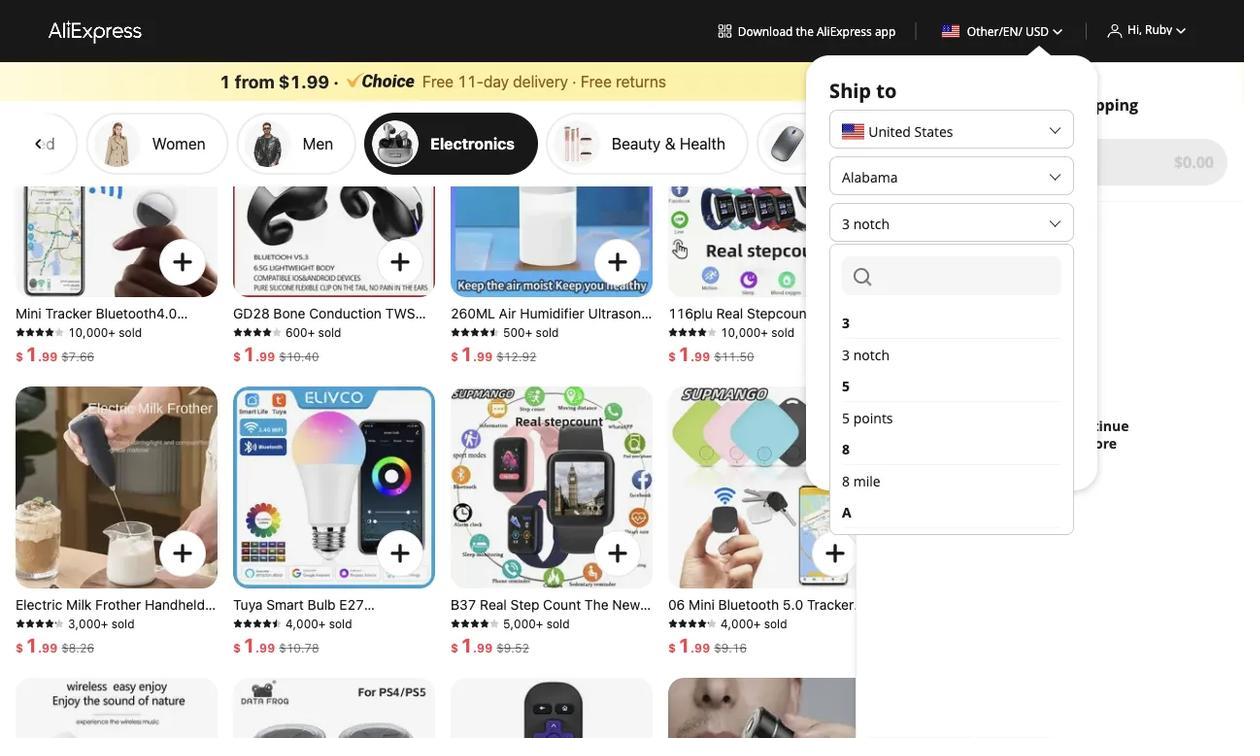 Task type: describe. For each thing, give the bounding box(es) containing it.
watch up fully
[[579, 632, 619, 648]]

portable inside 260ml air humidifier ultrasonic mini aromatherapy diffuser portable sprayer usb essential oil atomizer led lamp for home car
[[451, 341, 504, 357]]

lamp
[[560, 358, 595, 374]]

$ for tuya smart bulb e27 wifi/bluetooth dimmable led light bulb rgbcw 100-240v smart life app control support alexa google home
[[233, 641, 241, 655]]

3,000+ sold
[[68, 617, 135, 631]]

2 computer & office from the top
[[823, 134, 955, 153]]

8 8 mile
[[843, 440, 881, 490]]

2 & from the top
[[897, 134, 908, 153]]

$ for 116plu real stepcount smart watch multi function step connected smart watch for men and women suitable for and android
[[669, 350, 676, 363]]

locator inside 06 mini bluetooth 5.0 tracker antilost device round pet kids bag wallet tracking smart finder locator
[[712, 650, 759, 666]]

smart right stepcount
[[816, 306, 853, 322]]

real for b37
[[480, 597, 507, 613]]

free
[[1038, 94, 1069, 115]]

usb
[[559, 341, 587, 357]]

$ 1 . 9 9 $9.16
[[669, 634, 747, 656]]

smart up 'wifi/bluetooth'
[[266, 597, 304, 613]]

smart up alexa
[[233, 650, 271, 666]]

3 notch
[[843, 214, 890, 233]]

fully
[[586, 650, 615, 666]]

life
[[274, 650, 297, 666]]

is
[[570, 650, 582, 666]]

download the aliexpress app
[[738, 23, 896, 39]]

smart up mobile
[[108, 323, 146, 339]]

car
[[492, 376, 514, 392]]

android
[[697, 376, 746, 392]]

4,000+ for bulb
[[286, 617, 326, 631]]

$ 1 . 9 9 $12.92
[[451, 342, 537, 365]]

essential
[[590, 341, 646, 357]]

stirrer
[[139, 632, 178, 648]]

3 3 notch
[[843, 313, 890, 364]]

stepcount
[[747, 306, 812, 322]]

returns
[[616, 72, 667, 90]]

10,000+ sold for smart
[[68, 326, 142, 339]]

260ml
[[451, 306, 495, 322]]

home inside electric milk frother handheld mixer coffee foamer egg beater cappuccino stirrer mini portable blenders home kitchen whisk tool
[[131, 650, 168, 666]]

tuya
[[233, 597, 263, 613]]

4,000+ sold for bluetooth
[[721, 617, 788, 631]]

connection
[[494, 650, 566, 666]]

checkout
[[1009, 152, 1082, 173]]

4,000+ sold for bulb
[[286, 617, 352, 631]]

5,000+ sold
[[503, 617, 570, 631]]

clip
[[233, 341, 257, 357]]

tracking
[[739, 632, 793, 648]]

men inside the b37 real step count the new rechargeable smart watch men and women fitness watch phone connection is fully compati
[[625, 615, 652, 631]]

smart up the $ 1 . 9 9 $7.66
[[16, 323, 53, 339]]

gd28
[[233, 306, 270, 322]]

delivery
[[513, 72, 569, 90]]

sold for humidifier
[[536, 326, 559, 339]]

sports
[[233, 358, 275, 374]]

sold for step
[[547, 617, 570, 631]]

mixer
[[16, 615, 50, 631]]

language
[[830, 256, 923, 282]]

to inside no items yet? continue shopping to explore more.
[[1049, 435, 1063, 453]]

1 for 260ml air humidifier ultrasonic mini aromatherapy diffuser portable sprayer usb essential oil atomizer led lamp for home car
[[461, 342, 473, 365]]

download
[[738, 23, 793, 39]]

states
[[915, 123, 954, 141]]

$ for mini tracker bluetooth4.0 smart locator smart anti lost device locator mobile keys pet kids finder for apple
[[16, 350, 23, 363]]

lightweight
[[261, 341, 334, 357]]

kitchen
[[16, 667, 63, 683]]

led inside 260ml air humidifier ultrasonic mini aromatherapy diffuser portable sprayer usb essential oil atomizer led lamp for home car
[[531, 358, 556, 374]]

headset
[[319, 358, 371, 374]]

sold for bluetooth4.0
[[119, 326, 142, 339]]

$0.00
[[1175, 152, 1215, 172]]

the
[[585, 597, 609, 613]]

 for b37 real step count the new rechargeable smart watch men and women fitness watch phone connection is fully compati
[[602, 538, 634, 569]]

mic
[[405, 358, 427, 374]]

pick 3 for free shipping
[[962, 94, 1139, 115]]

alexa
[[233, 667, 267, 683]]

mini inside 06 mini bluetooth 5.0 tracker antilost device round pet kids bag wallet tracking smart finder locator
[[689, 597, 715, 613]]

mile
[[854, 472, 881, 490]]

2  from the top
[[30, 135, 48, 153]]

antilost
[[669, 615, 720, 631]]

shopping
[[983, 435, 1045, 453]]

2 computer from the top
[[823, 134, 893, 153]]

smart down "function"
[[741, 341, 779, 357]]

hi, ruby
[[1128, 21, 1173, 37]]

$ for gd28 bone conduction tws headphones bluetooth v5.3 ear clip lightweight business sports game headset with mic noise reduction
[[233, 350, 241, 363]]

oil
[[451, 358, 468, 374]]

11-
[[458, 72, 484, 90]]

whisk
[[67, 667, 105, 683]]

men inside 116plu real stepcount smart watch multi function step connected smart watch for men and women suitable for and android
[[669, 358, 696, 374]]

5,000+
[[503, 617, 544, 631]]

$ 1 . 9 9 $11.50
[[669, 342, 755, 365]]

frother
[[95, 597, 141, 613]]

116plu real stepcount smart watch multi function step connected smart watch for men and women suitable for and android
[[669, 306, 854, 392]]

control
[[330, 650, 376, 666]]

count
[[543, 597, 581, 613]]

3,000+
[[68, 617, 108, 631]]

home inside 260ml air humidifier ultrasonic mini aromatherapy diffuser portable sprayer usb essential oil atomizer led lamp for home car
[[451, 376, 488, 392]]

from
[[235, 71, 275, 92]]

1  from the top
[[30, 32, 48, 50]]

ship to
[[830, 77, 897, 103]]

for inside mini tracker bluetooth4.0 smart locator smart anti lost device locator mobile keys pet kids finder for apple
[[90, 358, 110, 374]]

multi
[[712, 323, 743, 339]]

$9.16
[[714, 641, 747, 655]]

device inside 06 mini bluetooth 5.0 tracker antilost device round pet kids bag wallet tracking smart finder locator
[[724, 615, 767, 631]]

round
[[770, 615, 811, 631]]

rgbcw
[[300, 632, 350, 648]]

bluetooth inside gd28 bone conduction tws headphones bluetooth v5.3 ear clip lightweight business sports game headset with mic noise reduction
[[316, 323, 377, 339]]

260ml air humidifier ultrasonic mini aromatherapy diffuser portable sprayer usb essential oil atomizer led lamp for home car
[[451, 306, 652, 392]]

mini tracker bluetooth4.0 smart locator smart anti lost device locator mobile keys pet kids finder for apple
[[16, 306, 213, 374]]

500+
[[503, 326, 533, 339]]

$ for 06 mini bluetooth 5.0 tracker antilost device round pet kids bag wallet tracking smart finder locator
[[669, 641, 676, 655]]

5 5 points
[[843, 377, 894, 427]]

items
[[994, 417, 1032, 436]]

1 for 06 mini bluetooth 5.0 tracker antilost device round pet kids bag wallet tracking smart finder locator
[[678, 634, 691, 656]]

business
[[338, 341, 394, 357]]

ear
[[414, 323, 434, 339]]

for up eur on the bottom of page
[[834, 358, 854, 374]]

2 office from the top
[[912, 134, 955, 153]]

1 from $1.99 ·
[[220, 71, 339, 92]]

other/
[[968, 23, 1004, 39]]

bluetooth4.0
[[96, 306, 177, 322]]

0 horizontal spatial bulb
[[268, 632, 297, 648]]

10,000+ for real
[[721, 326, 769, 339]]

finder for for
[[46, 358, 86, 374]]

mini inside mini tracker bluetooth4.0 smart locator smart anti lost device locator mobile keys pet kids finder for apple
[[16, 306, 42, 322]]

$ for b37 real step count the new rechargeable smart watch men and women fitness watch phone connection is fully compati
[[451, 641, 459, 655]]

1 left from at the left top
[[220, 71, 231, 92]]

$ 1 . 9 9 $9.52
[[451, 634, 530, 656]]

and inside the b37 real step count the new rechargeable smart watch men and women fitness watch phone connection is fully compati
[[451, 632, 476, 648]]

conduction
[[309, 306, 382, 322]]

for inside 260ml air humidifier ultrasonic mini aromatherapy diffuser portable sprayer usb essential oil atomizer led lamp for home car
[[598, 358, 616, 374]]

$1.99
[[279, 71, 329, 92]]

0 horizontal spatial to
[[877, 77, 897, 103]]

women inside the b37 real step count the new rechargeable smart watch men and women fitness watch phone connection is fully compati
[[480, 632, 527, 648]]

2  from the top
[[859, 135, 876, 153]]

2 free from the left
[[581, 72, 612, 90]]

bag
[[669, 632, 693, 648]]

0 vertical spatial for
[[1011, 94, 1034, 115]]

a
[[843, 503, 852, 521]]

/
[[1019, 23, 1023, 39]]

milk
[[66, 597, 92, 613]]

0 horizontal spatial ·
[[334, 71, 339, 92]]

diffuser
[[573, 323, 623, 339]]

. for b37
[[473, 641, 477, 655]]

1 for gd28 bone conduction tws headphones bluetooth v5.3 ear clip lightweight business sports game headset with mic noise reduction
[[243, 342, 255, 365]]

mini inside 260ml air humidifier ultrasonic mini aromatherapy diffuser portable sprayer usb essential oil atomizer led lamp for home car
[[451, 323, 477, 339]]

0 horizontal spatial men
[[303, 134, 333, 153]]

1 office from the top
[[912, 31, 955, 50]]

e27
[[339, 597, 364, 613]]

with
[[375, 358, 401, 374]]

4,000+ for bluetooth
[[721, 617, 761, 631]]

116plu
[[669, 306, 713, 322]]

real for 116plu
[[717, 306, 744, 322]]

alabama
[[843, 168, 898, 186]]

wallet
[[696, 632, 735, 648]]

free 11-day delivery · free returns
[[423, 72, 667, 90]]

step inside 116plu real stepcount smart watch multi function step connected smart watch for men and women suitable for and android
[[805, 323, 834, 339]]

smart inside 06 mini bluetooth 5.0 tracker antilost device round pet kids bag wallet tracking smart finder locator
[[796, 632, 834, 648]]

ultrasonic
[[588, 306, 652, 322]]

. for electric
[[38, 641, 42, 655]]



Task type: locate. For each thing, give the bounding box(es) containing it.
1 horizontal spatial free
[[581, 72, 612, 90]]

0 horizontal spatial 10,000+
[[68, 326, 116, 339]]

smart inside the b37 real step count the new rechargeable smart watch men and women fitness watch phone connection is fully compati
[[540, 615, 578, 631]]

connected
[[669, 341, 737, 357]]

1 vertical spatial &
[[897, 134, 908, 153]]

3 up eur on the bottom of page
[[843, 345, 850, 364]]

. inside $ 1 . 9 9 $9.52
[[473, 641, 477, 655]]

0 horizontal spatial bluetooth
[[316, 323, 377, 339]]

1 vertical spatial home
[[131, 650, 168, 666]]

beater
[[16, 632, 57, 648]]

fitness
[[531, 632, 575, 648]]

. for tuya
[[255, 641, 260, 655]]

0 vertical spatial kids
[[16, 358, 43, 374]]

shipping
[[1073, 94, 1139, 115]]

$ down 116plu on the right top of the page
[[669, 350, 676, 363]]

. down mixer
[[38, 641, 42, 655]]

home inside tuya smart bulb e27 wifi/bluetooth dimmable led light bulb rgbcw 100-240v smart life app control support alexa google home
[[319, 667, 357, 683]]

$ 1 . 9 9 $7.66
[[16, 342, 94, 365]]

home
[[451, 376, 488, 392], [131, 650, 168, 666], [319, 667, 357, 683]]

&
[[897, 31, 908, 50], [897, 134, 908, 153]]

. for 260ml
[[473, 350, 477, 363]]

0 vertical spatial notch
[[854, 214, 890, 233]]

0 horizontal spatial device
[[16, 341, 58, 357]]

1 down 260ml
[[461, 342, 473, 365]]

None field
[[843, 257, 1062, 295]]

1 computer & office from the top
[[823, 31, 955, 50]]

mini down 260ml
[[451, 323, 477, 339]]

$11.50
[[714, 350, 755, 363]]

0 vertical spatial pet
[[192, 341, 213, 357]]

10,000+ up $7.66 at the top left of the page
[[68, 326, 116, 339]]

1 horizontal spatial home
[[319, 667, 357, 683]]

$ inside the $ 1 . 9 9 $12.92
[[451, 350, 459, 363]]

1 horizontal spatial led
[[531, 358, 556, 374]]

1 vertical spatial led
[[395, 615, 420, 631]]

. up noise on the bottom
[[255, 350, 260, 363]]

women
[[152, 31, 206, 50], [152, 134, 206, 153], [728, 358, 775, 374], [480, 632, 527, 648]]

home down stirrer
[[131, 650, 168, 666]]

1 for mini tracker bluetooth4.0 smart locator smart anti lost device locator mobile keys pet kids finder for apple
[[25, 342, 38, 365]]

bulb left e27
[[308, 597, 336, 613]]

. for 116plu
[[691, 350, 695, 363]]

2 4,000+ sold from the left
[[721, 617, 788, 631]]

0 vertical spatial locator
[[57, 323, 104, 339]]

1 10,000+ sold from the left
[[68, 326, 142, 339]]

1  from the top
[[859, 32, 876, 50]]

0 horizontal spatial 10,000+ sold
[[68, 326, 142, 339]]

mini up antilost
[[689, 597, 715, 613]]

smart down round
[[796, 632, 834, 648]]

0 vertical spatial and
[[699, 358, 724, 374]]

kids
[[16, 358, 43, 374], [839, 615, 866, 631]]

kids right round
[[839, 615, 866, 631]]

0 vertical spatial bulb
[[308, 597, 336, 613]]

0 vertical spatial 
[[859, 32, 876, 50]]

1 vertical spatial and
[[669, 376, 694, 392]]

$ up noise on the bottom
[[233, 350, 241, 363]]

0 vertical spatial beauty & health
[[612, 31, 726, 50]]

1 vertical spatial men
[[669, 358, 696, 374]]

step inside the b37 real step count the new rechargeable smart watch men and women fitness watch phone connection is fully compati
[[511, 597, 540, 613]]

finder down the bag
[[669, 650, 708, 666]]

1 vertical spatial beauty & health
[[612, 134, 726, 153]]

0 horizontal spatial led
[[395, 615, 420, 631]]

1 vertical spatial device
[[724, 615, 767, 631]]

& right app
[[897, 31, 908, 50]]

1 vertical spatial finder
[[669, 650, 708, 666]]

06 mini bluetooth 5.0 tracker antilost device round pet kids bag wallet tracking smart finder locator
[[669, 597, 866, 666]]

home down control
[[319, 667, 357, 683]]

apple
[[114, 358, 150, 374]]

5 left (
[[843, 377, 850, 395]]

office right app
[[912, 31, 955, 50]]

$ down mixer
[[16, 641, 23, 655]]

sold for conduction
[[318, 326, 341, 339]]

. left $11.50 at the right
[[691, 350, 695, 363]]

$ inside $ 1 . 9 9 $10.78
[[233, 641, 241, 655]]

 up ultrasonic
[[602, 247, 634, 278]]

computer & office up alabama
[[823, 134, 955, 153]]

free left 11-
[[423, 72, 454, 90]]

 up tws
[[385, 247, 416, 278]]

1 for electric milk frother handheld mixer coffee foamer egg beater cappuccino stirrer mini portable blenders home kitchen whisk tool
[[25, 634, 38, 656]]

sold for bulb
[[329, 617, 352, 631]]

1 vertical spatial 5
[[843, 409, 850, 427]]

portable inside electric milk frother handheld mixer coffee foamer egg beater cappuccino stirrer mini portable blenders home kitchen whisk tool
[[16, 650, 68, 666]]

$ inside $ 1 . 9 9 $9.16
[[669, 641, 676, 655]]

3 down alabama
[[843, 214, 850, 233]]

sold down e27
[[329, 617, 352, 631]]

500+ sold
[[503, 326, 559, 339]]

1 4,000+ from the left
[[286, 617, 326, 631]]

light
[[233, 632, 265, 648]]

0 horizontal spatial finder
[[46, 358, 86, 374]]

1 vertical spatial tracker
[[807, 597, 854, 613]]

. up compati
[[473, 641, 477, 655]]

 up bluetooth4.0
[[167, 247, 198, 278]]

& left states
[[897, 134, 908, 153]]

0 horizontal spatial tracker
[[45, 306, 92, 322]]

. for mini
[[38, 350, 42, 363]]

1 vertical spatial bluetooth
[[719, 597, 779, 613]]

1 4,000+ sold from the left
[[286, 617, 352, 631]]

0 horizontal spatial free
[[423, 72, 454, 90]]

. inside $ 1 . 9 9 $9.16
[[691, 641, 695, 655]]

0 vertical spatial bluetooth
[[316, 323, 377, 339]]

 up handheld
[[167, 538, 198, 569]]

0 horizontal spatial kids
[[16, 358, 43, 374]]

4,000+ up $9.16
[[721, 617, 761, 631]]

finder left apple
[[46, 358, 86, 374]]

electric milk frother handheld mixer coffee foamer egg beater cappuccino stirrer mini portable blenders home kitchen whisk tool
[[16, 597, 208, 683]]

0 vertical spatial finder
[[46, 358, 86, 374]]

 for 06 mini bluetooth 5.0 tracker antilost device round pet kids bag wallet tracking smart finder locator
[[820, 538, 851, 569]]

abbeville
[[843, 535, 900, 553]]

1 horizontal spatial men
[[625, 615, 652, 631]]

06
[[669, 597, 685, 613]]

)
[[912, 385, 917, 404]]

portable up kitchen
[[16, 650, 68, 666]]

notch inside 3 3 notch
[[854, 345, 890, 364]]

locator down wallet
[[712, 650, 759, 666]]

real up rechargeable at the left bottom of the page
[[480, 597, 507, 613]]

to left explore
[[1049, 435, 1063, 453]]

0 vertical spatial led
[[531, 358, 556, 374]]

kids inside 06 mini bluetooth 5.0 tracker antilost device round pet kids bag wallet tracking smart finder locator
[[839, 615, 866, 631]]

1 horizontal spatial step
[[805, 323, 834, 339]]

mini inside electric milk frother handheld mixer coffee foamer egg beater cappuccino stirrer mini portable blenders home kitchen whisk tool
[[182, 632, 208, 648]]

5 down eur on the bottom of page
[[843, 409, 850, 427]]

2 vertical spatial home
[[319, 667, 357, 683]]

1 horizontal spatial to
[[1049, 435, 1063, 453]]

1 vertical spatial 8
[[843, 472, 850, 490]]

1 horizontal spatial ·
[[573, 72, 577, 90]]

 down 3 notch
[[820, 247, 851, 278]]

finder inside 06 mini bluetooth 5.0 tracker antilost device round pet kids bag wallet tracking smart finder locator
[[669, 650, 708, 666]]

1 up compati
[[461, 634, 473, 656]]

led inside tuya smart bulb e27 wifi/bluetooth dimmable led light bulb rgbcw 100-240v smart life app control support alexa google home
[[395, 615, 420, 631]]

. for 06
[[691, 641, 695, 655]]

·
[[334, 71, 339, 92], [573, 72, 577, 90]]

2 horizontal spatial men
[[669, 358, 696, 374]]

headphones
[[233, 323, 313, 339]]

$ left $7.66 at the top left of the page
[[16, 350, 23, 363]]

· right delivery
[[573, 72, 577, 90]]

1 5 from the top
[[843, 377, 850, 395]]

2 vertical spatial locator
[[712, 650, 759, 666]]

1 vertical spatial locator
[[62, 341, 110, 357]]

sold down humidifier
[[536, 326, 559, 339]]

device inside mini tracker bluetooth4.0 smart locator smart anti lost device locator mobile keys pet kids finder for apple
[[16, 341, 58, 357]]

bluetooth down conduction
[[316, 323, 377, 339]]

. inside $ 1 . 9 9 $10.78
[[255, 641, 260, 655]]

app
[[301, 650, 326, 666]]

0 vertical spatial tracker
[[45, 306, 92, 322]]

1 vertical spatial to
[[1049, 435, 1063, 453]]

 up the "new"
[[602, 538, 634, 569]]

 up alabama
[[859, 135, 876, 153]]

sold for stepcount
[[772, 326, 795, 339]]

0 vertical spatial 
[[30, 32, 48, 50]]

led up the 240v
[[395, 615, 420, 631]]

aromatherapy
[[481, 323, 569, 339]]

0 vertical spatial real
[[717, 306, 744, 322]]

0 vertical spatial home
[[451, 376, 488, 392]]

sold for bluetooth
[[764, 617, 788, 631]]

men
[[303, 134, 333, 153], [669, 358, 696, 374], [625, 615, 652, 631]]

0 vertical spatial office
[[912, 31, 955, 50]]

office
[[912, 31, 955, 50], [912, 134, 955, 153]]

4,000+ up $10.78
[[286, 617, 326, 631]]

· right $1.99
[[334, 71, 339, 92]]

$12.92
[[497, 350, 537, 363]]

1 horizontal spatial pet
[[814, 615, 835, 631]]

2 10,000+ sold from the left
[[721, 326, 795, 339]]

0 vertical spatial &
[[897, 31, 908, 50]]

pet right round
[[814, 615, 835, 631]]

google
[[271, 667, 316, 683]]

0 vertical spatial portable
[[451, 341, 504, 357]]

new
[[613, 597, 641, 613]]

2 vertical spatial and
[[451, 632, 476, 648]]

kids inside mini tracker bluetooth4.0 smart locator smart anti lost device locator mobile keys pet kids finder for apple
[[16, 358, 43, 374]]

. inside the $ 1 . 9 9 $12.92
[[473, 350, 477, 363]]

 for mini tracker bluetooth4.0 smart locator smart anti lost device locator mobile keys pet kids finder for apple
[[167, 247, 198, 278]]

for
[[1011, 94, 1034, 115], [598, 358, 616, 374]]

1 notch from the top
[[854, 214, 890, 233]]

sold for frother
[[111, 617, 135, 631]]

1 for tuya smart bulb e27 wifi/bluetooth dimmable led light bulb rgbcw 100-240v smart life app control support alexa google home
[[243, 634, 255, 656]]

usd
[[1026, 23, 1050, 39]]

(
[[872, 385, 876, 404]]

. inside $ 1 . 9 9 $10.40
[[255, 350, 260, 363]]

2 4,000+ from the left
[[721, 617, 761, 631]]

1 computer from the top
[[823, 31, 893, 50]]

1 left $7.66 at the top left of the page
[[25, 342, 38, 365]]

step
[[805, 323, 834, 339], [511, 597, 540, 613]]

smart
[[816, 306, 853, 322], [16, 323, 53, 339], [108, 323, 146, 339], [741, 341, 779, 357], [266, 597, 304, 613], [540, 615, 578, 631], [796, 632, 834, 648], [233, 650, 271, 666]]

computer
[[823, 31, 893, 50], [823, 134, 893, 153]]

$ inside $ 1 . 9 9 $8.26
[[16, 641, 23, 655]]

computer & office up ship to
[[823, 31, 955, 50]]

. inside $ 1 . 9 9 $8.26
[[38, 641, 42, 655]]

 for electric milk frother handheld mixer coffee foamer egg beater cappuccino stirrer mini portable blenders home kitchen whisk tool
[[167, 538, 198, 569]]

for down essential
[[598, 358, 616, 374]]

beauty & health down returns on the top of page
[[612, 134, 726, 153]]

2 5 from the top
[[843, 409, 850, 427]]

8 down 5 5 points at bottom
[[843, 440, 850, 458]]

ship
[[830, 77, 872, 103]]

1 horizontal spatial 10,000+ sold
[[721, 326, 795, 339]]

4,000+ sold up 'rgbcw'
[[286, 617, 352, 631]]

to right ship
[[877, 77, 897, 103]]

1 vertical spatial kids
[[839, 615, 866, 631]]

8 left mile
[[843, 472, 850, 490]]

1 horizontal spatial tracker
[[807, 597, 854, 613]]

humidifier
[[520, 306, 585, 322]]

. left wallet
[[691, 641, 695, 655]]

$
[[16, 350, 23, 363], [233, 350, 241, 363], [451, 350, 459, 363], [669, 350, 676, 363], [16, 641, 23, 655], [233, 641, 241, 655], [451, 641, 459, 655], [669, 641, 676, 655]]

device left $7.66 at the top left of the page
[[16, 341, 58, 357]]

1 for 116plu real stepcount smart watch multi function step connected smart watch for men and women suitable for and android
[[678, 342, 691, 365]]

1 vertical spatial office
[[912, 134, 955, 153]]

10,000+ for tracker
[[68, 326, 116, 339]]

continue
[[1068, 417, 1130, 436]]

0 vertical spatial device
[[16, 341, 58, 357]]

1 vertical spatial notch
[[854, 345, 890, 364]]

1 beauty & health from the top
[[612, 31, 726, 50]]

0 horizontal spatial portable
[[16, 650, 68, 666]]

1 vertical spatial pet
[[814, 615, 835, 631]]

blenders
[[72, 650, 127, 666]]

bluetooth up tracking
[[719, 597, 779, 613]]

men down the "new"
[[625, 615, 652, 631]]

notch up language at the top right
[[854, 214, 890, 233]]

noise
[[233, 376, 269, 392]]

0 horizontal spatial home
[[131, 650, 168, 666]]

$ inside $ 1 . 9 9 $10.40
[[233, 350, 241, 363]]

egg
[[150, 615, 174, 631]]

b37
[[451, 597, 477, 613]]

 for gd28 bone conduction tws headphones bluetooth v5.3 ear clip lightweight business sports game headset with mic noise reduction
[[385, 247, 416, 278]]

tracker inside 06 mini bluetooth 5.0 tracker antilost device round pet kids bag wallet tracking smart finder locator
[[807, 597, 854, 613]]

sold down conduction
[[318, 326, 341, 339]]

tracker inside mini tracker bluetooth4.0 smart locator smart anti lost device locator mobile keys pet kids finder for apple
[[45, 306, 92, 322]]

sold up tracking
[[764, 617, 788, 631]]

0 horizontal spatial for
[[598, 358, 616, 374]]

. right oil
[[473, 350, 477, 363]]

bluetooth
[[316, 323, 377, 339], [719, 597, 779, 613]]

1 vertical spatial computer
[[823, 134, 893, 153]]

bluetooth inside 06 mini bluetooth 5.0 tracker antilost device round pet kids bag wallet tracking smart finder locator
[[719, 597, 779, 613]]

240v
[[386, 632, 420, 648]]

office right 0
[[912, 134, 955, 153]]

reduction
[[273, 376, 336, 392]]

0 horizontal spatial step
[[511, 597, 540, 613]]

and left android
[[669, 376, 694, 392]]

. left $7.66 at the top left of the page
[[38, 350, 42, 363]]

for up suitable
[[826, 341, 846, 357]]

watch down the
[[582, 615, 621, 631]]

0 vertical spatial computer & office
[[823, 31, 955, 50]]

$ inside the $ 1 . 9 9 $11.50
[[669, 350, 676, 363]]

pet down the lost
[[192, 341, 213, 357]]

1 horizontal spatial 4,000+
[[721, 617, 761, 631]]

$ for electric milk frother handheld mixer coffee foamer egg beater cappuccino stirrer mini portable blenders home kitchen whisk tool
[[16, 641, 23, 655]]

1 & from the top
[[897, 31, 908, 50]]

 up ship to
[[859, 32, 876, 50]]

100-
[[354, 632, 386, 648]]

0 horizontal spatial real
[[480, 597, 507, 613]]

$ down antilost
[[669, 641, 676, 655]]

1 vertical spatial 
[[30, 135, 48, 153]]

compati
[[451, 667, 504, 683]]

$ inside the $ 1 . 9 9 $7.66
[[16, 350, 23, 363]]

0 horizontal spatial 4,000+
[[286, 617, 326, 631]]

1 horizontal spatial bulb
[[308, 597, 336, 613]]

8
[[843, 440, 850, 458], [843, 472, 850, 490]]

3 up currency
[[843, 313, 850, 332]]

men down $1.99
[[303, 134, 333, 153]]

dimmable
[[329, 615, 391, 631]]

real up multi
[[717, 306, 744, 322]]

 for 116plu real stepcount smart watch multi function step connected smart watch for men and women suitable for and android
[[820, 247, 851, 278]]

2 8 from the top
[[843, 472, 850, 490]]

1 horizontal spatial portable
[[451, 341, 504, 357]]

locator left mobile
[[62, 341, 110, 357]]

atomizer
[[471, 358, 527, 374]]

1 vertical spatial 
[[859, 135, 876, 153]]

finder inside mini tracker bluetooth4.0 smart locator smart anti lost device locator mobile keys pet kids finder for apple
[[46, 358, 86, 374]]

home down oil
[[451, 376, 488, 392]]

1
[[220, 71, 231, 92], [25, 342, 38, 365], [243, 342, 255, 365], [461, 342, 473, 365], [678, 342, 691, 365], [25, 634, 38, 656], [243, 634, 255, 656], [461, 634, 473, 656], [678, 634, 691, 656]]

sold up fitness
[[547, 617, 570, 631]]

gd28 bone conduction tws headphones bluetooth v5.3 ear clip lightweight business sports game headset with mic noise reduction
[[233, 306, 434, 392]]

1 free from the left
[[423, 72, 454, 90]]

real inside the b37 real step count the new rechargeable smart watch men and women fitness watch phone connection is fully compati
[[480, 597, 507, 613]]

1 8 from the top
[[843, 440, 850, 458]]

1 for b37 real step count the new rechargeable smart watch men and women fitness watch phone connection is fully compati
[[461, 634, 473, 656]]

 for 260ml air humidifier ultrasonic mini aromatherapy diffuser portable sprayer usb essential oil atomizer led lamp for home car
[[602, 247, 634, 278]]

1 up noise on the bottom
[[243, 342, 255, 365]]

0 horizontal spatial 4,000+ sold
[[286, 617, 352, 631]]

1 horizontal spatial finder
[[669, 650, 708, 666]]

pet
[[192, 341, 213, 357], [814, 615, 835, 631]]

$ for 260ml air humidifier ultrasonic mini aromatherapy diffuser portable sprayer usb essential oil atomizer led lamp for home car
[[451, 350, 459, 363]]

locator
[[57, 323, 104, 339], [62, 341, 110, 357], [712, 650, 759, 666]]

. for gd28
[[255, 350, 260, 363]]

eur ( euro )
[[843, 385, 917, 404]]

tws
[[386, 306, 416, 322]]

mini right stirrer
[[182, 632, 208, 648]]

1 10,000+ from the left
[[68, 326, 116, 339]]

0 horizontal spatial and
[[451, 632, 476, 648]]

for left apple
[[90, 358, 110, 374]]

free
[[423, 72, 454, 90], [581, 72, 612, 90]]

sold down stepcount
[[772, 326, 795, 339]]

. inside the $ 1 . 9 9 $11.50
[[691, 350, 695, 363]]

1 horizontal spatial and
[[669, 376, 694, 392]]

step up suitable
[[805, 323, 834, 339]]

computer up ship to
[[823, 31, 893, 50]]

$ inside $ 1 . 9 9 $9.52
[[451, 641, 459, 655]]

men down connected
[[669, 358, 696, 374]]

for left free
[[1011, 94, 1034, 115]]

1 vertical spatial bulb
[[268, 632, 297, 648]]

pet inside mini tracker bluetooth4.0 smart locator smart anti lost device locator mobile keys pet kids finder for apple
[[192, 341, 213, 357]]

1 up alexa
[[243, 634, 255, 656]]

tuya smart bulb e27 wifi/bluetooth dimmable led light bulb rgbcw 100-240v smart life app control support alexa google home
[[233, 597, 430, 683]]

600+
[[286, 326, 315, 339]]

 for tuya smart bulb e27 wifi/bluetooth dimmable led light bulb rgbcw 100-240v smart life app control support alexa google home
[[385, 538, 416, 569]]

1 horizontal spatial device
[[724, 615, 767, 631]]

2 horizontal spatial home
[[451, 376, 488, 392]]

$8.26
[[61, 641, 94, 655]]

0 vertical spatial 5
[[843, 377, 850, 395]]

2 beauty & health from the top
[[612, 134, 726, 153]]

mobile
[[113, 341, 155, 357]]

1 down antilost
[[678, 634, 691, 656]]

cappuccino
[[60, 632, 135, 648]]

eur
[[843, 385, 868, 404]]

1 vertical spatial real
[[480, 597, 507, 613]]

$ up alexa
[[233, 641, 241, 655]]

finder for locator
[[669, 650, 708, 666]]

1 vertical spatial for
[[598, 358, 616, 374]]

0 vertical spatial 8
[[843, 440, 850, 458]]

1 horizontal spatial 10,000+
[[721, 326, 769, 339]]

electronics
[[431, 134, 515, 153]]

kids left $7.66 at the top left of the page
[[16, 358, 43, 374]]

watch up suitable
[[782, 341, 822, 357]]

2 notch from the top
[[854, 345, 890, 364]]

the
[[796, 23, 814, 39]]

v5.3
[[381, 323, 410, 339]]

2 10,000+ from the left
[[721, 326, 769, 339]]

no items yet? continue shopping to explore more.
[[971, 417, 1130, 471]]

en
[[1004, 23, 1019, 39]]

1 horizontal spatial kids
[[839, 615, 866, 631]]

. inside the $ 1 . 9 9 $7.66
[[38, 350, 42, 363]]

1 vertical spatial portable
[[16, 650, 68, 666]]

led down sprayer
[[531, 358, 556, 374]]

app
[[875, 23, 896, 39]]

explore
[[1067, 435, 1118, 453]]

suitable
[[779, 358, 830, 374]]

pet inside 06 mini bluetooth 5.0 tracker antilost device round pet kids bag wallet tracking smart finder locator
[[814, 615, 835, 631]]

watch
[[669, 323, 708, 339], [782, 341, 822, 357], [582, 615, 621, 631], [579, 632, 619, 648]]

10,000+ up $11.50 at the right
[[721, 326, 769, 339]]

0 vertical spatial to
[[877, 77, 897, 103]]

free left returns on the top of page
[[581, 72, 612, 90]]

and
[[699, 358, 724, 374], [669, 376, 694, 392], [451, 632, 476, 648]]

1 horizontal spatial bluetooth
[[719, 597, 779, 613]]

0 vertical spatial computer
[[823, 31, 893, 50]]

10,000+ sold for multi
[[721, 326, 795, 339]]

watch down 116plu on the right top of the page
[[669, 323, 708, 339]]

1 vertical spatial computer & office
[[823, 134, 955, 153]]

1 vertical spatial step
[[511, 597, 540, 613]]

sold
[[119, 326, 142, 339], [318, 326, 341, 339], [536, 326, 559, 339], [772, 326, 795, 339], [111, 617, 135, 631], [329, 617, 352, 631], [547, 617, 570, 631], [764, 617, 788, 631]]

women inside 116plu real stepcount smart watch multi function step connected smart watch for men and women suitable for and android
[[728, 358, 775, 374]]

0 vertical spatial men
[[303, 134, 333, 153]]

tool
[[109, 667, 135, 683]]

0 horizontal spatial pet
[[192, 341, 213, 357]]

sprayer
[[507, 341, 556, 357]]

real inside 116plu real stepcount smart watch multi function step connected smart watch for men and women suitable for and android
[[717, 306, 744, 322]]

2 vertical spatial men
[[625, 615, 652, 631]]

3 right pick
[[998, 94, 1007, 115]]



Task type: vqa. For each thing, say whether or not it's contained in the screenshot.
Cappuccino at left
yes



